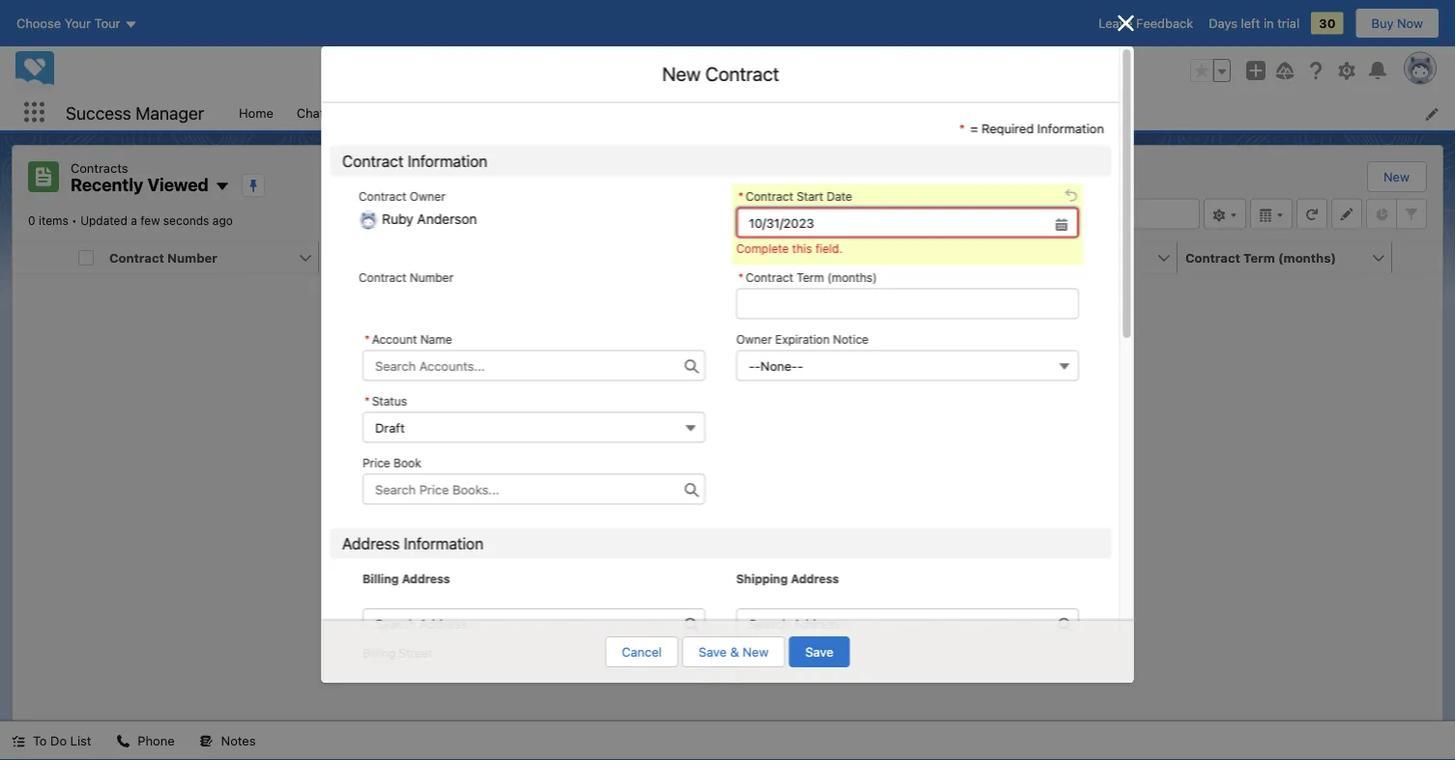 Task type: vqa. For each thing, say whether or not it's contained in the screenshot.
"Save" inside Save & New button
yes



Task type: describe. For each thing, give the bounding box(es) containing it.
updated
[[80, 214, 127, 228]]

0 horizontal spatial owner
[[409, 190, 445, 204]]

now
[[1397, 16, 1423, 30]]

cancel button
[[605, 637, 678, 668]]

you
[[602, 465, 624, 479]]

recently.
[[803, 465, 853, 479]]

* = required information
[[959, 121, 1104, 135]]

recently viewed
[[71, 175, 209, 195]]

trial
[[1277, 16, 1300, 30]]

item number element
[[13, 242, 71, 274]]

viewed
[[147, 175, 209, 195]]

contract end date button
[[963, 242, 1156, 273]]

cell inside "recently viewed|contracts|list view" element
[[71, 242, 102, 274]]

street for billing street
[[398, 647, 432, 660]]

&
[[730, 645, 739, 660]]

contract start date element
[[748, 242, 975, 274]]

owner expiration notice
[[736, 333, 868, 347]]

* contract start date
[[738, 190, 852, 204]]

contract start date
[[756, 250, 878, 265]]

ago
[[212, 214, 233, 228]]

contract number element
[[102, 242, 331, 274]]

information for address information
[[403, 535, 483, 553]]

address for shipping
[[790, 573, 839, 586]]

do
[[50, 734, 67, 749]]

success manager
[[66, 102, 204, 123]]

book
[[393, 457, 421, 470]]

* for * account name
[[364, 333, 369, 347]]

complete
[[736, 242, 788, 256]]

shipping address
[[736, 573, 839, 586]]

1 - from the left
[[748, 359, 754, 373]]

date for contract start date
[[849, 250, 878, 265]]

contract inside group
[[745, 190, 793, 204]]

left
[[1241, 16, 1260, 30]]

to
[[33, 734, 47, 749]]

views.
[[760, 484, 797, 498]]

status inside "recently viewed|contracts|list view" element
[[602, 463, 853, 501]]

shipping for address information
[[736, 573, 787, 586]]

phone
[[138, 734, 175, 749]]

date for contract end date
[[1056, 250, 1085, 265]]

=
[[970, 121, 978, 135]]

term inside button
[[1243, 250, 1275, 265]]

--none--
[[748, 359, 803, 373]]

* account name
[[364, 333, 451, 347]]

2 - from the left
[[754, 359, 760, 373]]

•
[[72, 214, 77, 228]]

contracts inside "you haven't viewed any contracts recently. try switching list views."
[[742, 465, 800, 479]]

text default image for phone
[[116, 735, 130, 749]]

list containing home
[[227, 95, 1455, 131]]

try
[[658, 484, 677, 498]]

contract term (months) button
[[1178, 242, 1371, 273]]

haven't
[[627, 465, 670, 479]]

notes button
[[188, 722, 267, 761]]

3 - from the left
[[797, 359, 803, 373]]

save for save & new
[[699, 645, 727, 660]]

text default image for to do list
[[12, 735, 25, 749]]

1 horizontal spatial owner
[[736, 333, 771, 347]]

notice
[[832, 333, 868, 347]]

contract number inside button
[[109, 250, 217, 265]]

group containing *
[[736, 184, 1078, 238]]

information for contract information
[[407, 152, 487, 170]]

feedback
[[1136, 16, 1193, 30]]

0 items • updated a few seconds ago
[[28, 214, 233, 228]]

date inside group
[[826, 190, 852, 204]]

this
[[792, 242, 812, 256]]

30
[[1319, 16, 1336, 30]]

contract end date element
[[963, 242, 1189, 274]]

none search field inside "recently viewed|contracts|list view" element
[[968, 199, 1200, 230]]

leave feedback
[[1099, 16, 1193, 30]]

contract information
[[342, 152, 487, 170]]

viewed
[[673, 465, 715, 479]]

buy now
[[1371, 16, 1423, 30]]

address information
[[342, 535, 483, 553]]

billing street
[[362, 647, 432, 660]]

notes
[[221, 734, 256, 749]]

new contract
[[662, 62, 779, 85]]



Task type: locate. For each thing, give the bounding box(es) containing it.
text default image for notes
[[200, 735, 213, 749]]

owner
[[409, 190, 445, 204], [736, 333, 771, 347]]

recently viewed status
[[28, 214, 80, 228]]

3 text default image from the left
[[200, 735, 213, 749]]

0 horizontal spatial group
[[736, 184, 1078, 238]]

chatter link
[[285, 95, 352, 131]]

new for new
[[1384, 170, 1410, 184]]

field.
[[815, 242, 842, 256]]

0 vertical spatial shipping
[[736, 573, 787, 586]]

2 text default image from the left
[[116, 735, 130, 749]]

new
[[662, 62, 700, 85], [1384, 170, 1410, 184], [743, 645, 769, 660]]

contract inside button
[[756, 250, 811, 265]]

* left "account"
[[364, 333, 369, 347]]

group up contract start date element
[[736, 184, 1078, 238]]

0 horizontal spatial (months)
[[827, 271, 877, 285]]

2 save from the left
[[805, 645, 833, 660]]

1 vertical spatial contracts
[[742, 465, 800, 479]]

1 vertical spatial billing
[[362, 647, 395, 660]]

list
[[739, 484, 757, 498]]

save down shipping address
[[805, 645, 833, 660]]

1 text default image from the left
[[12, 735, 25, 749]]

cancel
[[622, 645, 662, 660]]

contract inside button
[[971, 250, 1026, 265]]

street right & in the right bottom of the page
[[787, 647, 820, 660]]

Search Recently Viewed list view. search field
[[968, 199, 1200, 230]]

buy now button
[[1355, 8, 1440, 39]]

0 vertical spatial contracts
[[71, 160, 128, 175]]

days
[[1209, 16, 1237, 30]]

any
[[718, 465, 739, 479]]

home
[[239, 105, 273, 120]]

days left in trial
[[1209, 16, 1300, 30]]

few
[[140, 214, 160, 228]]

Owner Expiration Notice button
[[736, 350, 1078, 381]]

contract number down few
[[109, 250, 217, 265]]

inverse image
[[1114, 12, 1137, 35]]

2 vertical spatial new
[[743, 645, 769, 660]]

list
[[70, 734, 91, 749]]

1 vertical spatial shipping
[[736, 647, 784, 660]]

start up this
[[796, 190, 823, 204]]

2 horizontal spatial new
[[1384, 170, 1410, 184]]

list view controls image
[[1204, 199, 1246, 230]]

*
[[959, 121, 964, 135], [738, 190, 743, 204], [738, 271, 743, 285], [364, 333, 369, 347], [364, 395, 369, 408]]

1 vertical spatial information
[[407, 152, 487, 170]]

shipping for shipping address
[[736, 647, 784, 660]]

1 horizontal spatial contract number
[[358, 271, 453, 285]]

contracts up "views."
[[742, 465, 800, 479]]

0 horizontal spatial save
[[699, 645, 727, 660]]

0 vertical spatial new
[[662, 62, 700, 85]]

buy
[[1371, 16, 1394, 30]]

save & new
[[699, 645, 769, 660]]

* for * = required information
[[959, 121, 964, 135]]

text default image inside 'phone' button
[[116, 735, 130, 749]]

contract inside 'element'
[[109, 250, 164, 265]]

complete this field.
[[736, 242, 842, 256]]

1 vertical spatial term
[[796, 271, 824, 285]]

-
[[748, 359, 754, 373], [754, 359, 760, 373], [797, 359, 803, 373]]

(months)
[[1278, 250, 1336, 265], [827, 271, 877, 285]]

shipping up shipping street
[[736, 573, 787, 586]]

price
[[362, 457, 390, 470]]

action image
[[1392, 242, 1442, 273]]

* for * status
[[364, 395, 369, 408]]

0 horizontal spatial text default image
[[12, 735, 25, 749]]

action element
[[1392, 242, 1442, 274]]

term down display as table icon
[[1243, 250, 1275, 265]]

1 horizontal spatial number
[[409, 271, 453, 285]]

1 street from the left
[[398, 647, 432, 660]]

shipping street
[[736, 647, 820, 660]]

0 horizontal spatial street
[[398, 647, 432, 660]]

to do list
[[33, 734, 91, 749]]

1 horizontal spatial term
[[1243, 250, 1275, 265]]

term down the contract start date
[[796, 271, 824, 285]]

recently viewed|contracts|list view element
[[12, 145, 1443, 722]]

information up billing address
[[403, 535, 483, 553]]

group down days
[[1190, 59, 1231, 82]]

number inside contract number button
[[167, 250, 217, 265]]

contract number button
[[102, 242, 298, 273]]

billing down address information on the bottom of the page
[[362, 573, 398, 586]]

cell
[[71, 242, 102, 274]]

number up name
[[409, 271, 453, 285]]

* left status
[[364, 395, 369, 408]]

address down address information on the bottom of the page
[[401, 573, 450, 586]]

2 billing from the top
[[362, 647, 395, 660]]

start inside group
[[796, 190, 823, 204]]

2 street from the left
[[787, 647, 820, 660]]

save & new button
[[682, 637, 785, 668]]

1 vertical spatial new
[[1384, 170, 1410, 184]]

contract
[[705, 62, 779, 85], [342, 152, 403, 170], [358, 190, 406, 204], [745, 190, 793, 204], [109, 250, 164, 265], [756, 250, 811, 265], [971, 250, 1026, 265], [1185, 250, 1240, 265], [358, 271, 406, 285], [745, 271, 793, 285]]

account name element
[[319, 242, 534, 274]]

list
[[227, 95, 1455, 131]]

end
[[1029, 250, 1052, 265]]

status
[[602, 463, 853, 501]]

0 horizontal spatial new
[[662, 62, 700, 85]]

0 vertical spatial (months)
[[1278, 250, 1336, 265]]

billing for billing address
[[362, 573, 398, 586]]

date inside button
[[1056, 250, 1085, 265]]

start inside contract start date button
[[814, 250, 846, 265]]

0 vertical spatial owner
[[409, 190, 445, 204]]

1 vertical spatial group
[[736, 184, 1078, 238]]

save
[[699, 645, 727, 660], [805, 645, 833, 660]]

None text field
[[736, 207, 1078, 238], [736, 289, 1078, 320], [736, 207, 1078, 238], [736, 289, 1078, 320]]

street
[[398, 647, 432, 660], [787, 647, 820, 660]]

1 vertical spatial start
[[814, 250, 846, 265]]

save left & in the right bottom of the page
[[699, 645, 727, 660]]

0 vertical spatial information
[[1037, 121, 1104, 135]]

you haven't viewed any contracts recently. try switching list views.
[[602, 465, 853, 498]]

1 horizontal spatial address
[[401, 573, 450, 586]]

number
[[167, 250, 217, 265], [409, 271, 453, 285]]

contract start date button
[[748, 242, 942, 273]]

0 vertical spatial term
[[1243, 250, 1275, 265]]

contract term (months) element
[[1178, 242, 1404, 274]]

None search field
[[968, 199, 1200, 230]]

information
[[1037, 121, 1104, 135], [407, 152, 487, 170], [403, 535, 483, 553]]

text default image left notes
[[200, 735, 213, 749]]

new inside "recently viewed|contracts|list view" element
[[1384, 170, 1410, 184]]

* for * contract term (months)
[[738, 271, 743, 285]]

date inside button
[[849, 250, 878, 265]]

contracts up updated
[[71, 160, 128, 175]]

billing address
[[362, 573, 450, 586]]

(months) down display as table icon
[[1278, 250, 1336, 265]]

(months) down field.
[[827, 271, 877, 285]]

address up save button
[[790, 573, 839, 586]]

none-
[[760, 359, 797, 373]]

1 horizontal spatial (months)
[[1278, 250, 1336, 265]]

in
[[1264, 16, 1274, 30]]

display as table image
[[1250, 199, 1293, 230]]

shipping
[[736, 573, 787, 586], [736, 647, 784, 660]]

status containing you haven't viewed any contracts recently.
[[602, 463, 853, 501]]

items
[[39, 214, 68, 228]]

number down seconds
[[167, 250, 217, 265]]

* down complete
[[738, 271, 743, 285]]

expiration
[[775, 333, 829, 347]]

save button
[[789, 637, 850, 668]]

1 horizontal spatial text default image
[[116, 735, 130, 749]]

street down billing address
[[398, 647, 432, 660]]

1 horizontal spatial save
[[805, 645, 833, 660]]

0
[[28, 214, 35, 228]]

save for save
[[805, 645, 833, 660]]

seconds
[[163, 214, 209, 228]]

information right required
[[1037, 121, 1104, 135]]

* status
[[364, 395, 406, 408]]

0 horizontal spatial term
[[796, 271, 824, 285]]

chatter
[[297, 105, 340, 120]]

start right this
[[814, 250, 846, 265]]

(months) inside button
[[1278, 250, 1336, 265]]

contracts
[[71, 160, 128, 175], [742, 465, 800, 479]]

new for new contract
[[662, 62, 700, 85]]

1 horizontal spatial new
[[743, 645, 769, 660]]

1 shipping from the top
[[736, 573, 787, 586]]

price book
[[362, 457, 421, 470]]

1 vertical spatial contract number
[[358, 271, 453, 285]]

contract number
[[109, 250, 217, 265], [358, 271, 453, 285]]

date right field.
[[849, 250, 878, 265]]

shipping left save button
[[736, 647, 784, 660]]

* contract term (months)
[[738, 271, 877, 285]]

0 horizontal spatial contracts
[[71, 160, 128, 175]]

item number image
[[13, 242, 71, 273]]

text default image inside notes "button"
[[200, 735, 213, 749]]

date up field.
[[826, 190, 852, 204]]

address for billing
[[401, 573, 450, 586]]

2 shipping from the top
[[736, 647, 784, 660]]

street for shipping street
[[787, 647, 820, 660]]

text default image inside to do list button
[[12, 735, 25, 749]]

2 vertical spatial information
[[403, 535, 483, 553]]

leave feedback link
[[1099, 16, 1193, 30]]

manager
[[136, 102, 204, 123]]

0 vertical spatial start
[[796, 190, 823, 204]]

owner up '--none--'
[[736, 333, 771, 347]]

address up billing address
[[342, 535, 399, 553]]

information up contract owner
[[407, 152, 487, 170]]

recently
[[71, 175, 143, 195]]

text default image
[[12, 735, 25, 749], [116, 735, 130, 749], [200, 735, 213, 749]]

1 billing from the top
[[362, 573, 398, 586]]

1 vertical spatial number
[[409, 271, 453, 285]]

status
[[371, 395, 406, 408]]

0 vertical spatial group
[[1190, 59, 1231, 82]]

leave
[[1099, 16, 1133, 30]]

a
[[131, 214, 137, 228]]

text default image left phone
[[116, 735, 130, 749]]

date
[[826, 190, 852, 204], [849, 250, 878, 265], [1056, 250, 1085, 265]]

name
[[420, 333, 451, 347]]

* left =
[[959, 121, 964, 135]]

1 vertical spatial owner
[[736, 333, 771, 347]]

new button
[[1368, 162, 1425, 191]]

1 horizontal spatial contracts
[[742, 465, 800, 479]]

2 horizontal spatial text default image
[[200, 735, 213, 749]]

switching
[[680, 484, 736, 498]]

group
[[1190, 59, 1231, 82], [736, 184, 1078, 238]]

text default image left the to
[[12, 735, 25, 749]]

phone button
[[105, 722, 186, 761]]

home link
[[227, 95, 285, 131]]

* inside group
[[738, 190, 743, 204]]

billing for billing street
[[362, 647, 395, 660]]

1 save from the left
[[699, 645, 727, 660]]

contract end date
[[971, 250, 1085, 265]]

0 vertical spatial billing
[[362, 573, 398, 586]]

0 vertical spatial contract number
[[109, 250, 217, 265]]

contract owner
[[358, 190, 445, 204]]

0 horizontal spatial address
[[342, 535, 399, 553]]

0 horizontal spatial number
[[167, 250, 217, 265]]

contract number up * account name
[[358, 271, 453, 285]]

* for * contract start date
[[738, 190, 743, 204]]

* up complete
[[738, 190, 743, 204]]

status element
[[534, 242, 760, 274]]

2 horizontal spatial address
[[790, 573, 839, 586]]

1 horizontal spatial street
[[787, 647, 820, 660]]

owner down contract information
[[409, 190, 445, 204]]

date right 'end'
[[1056, 250, 1085, 265]]

account
[[371, 333, 416, 347]]

success
[[66, 102, 131, 123]]

1 vertical spatial (months)
[[827, 271, 877, 285]]

0 horizontal spatial contract number
[[109, 250, 217, 265]]

start
[[796, 190, 823, 204], [814, 250, 846, 265]]

to do list button
[[0, 722, 103, 761]]

1 horizontal spatial group
[[1190, 59, 1231, 82]]

contract term (months)
[[1185, 250, 1336, 265]]

billing down billing address
[[362, 647, 395, 660]]

0 vertical spatial number
[[167, 250, 217, 265]]

required
[[981, 121, 1033, 135]]

term
[[1243, 250, 1275, 265], [796, 271, 824, 285]]



